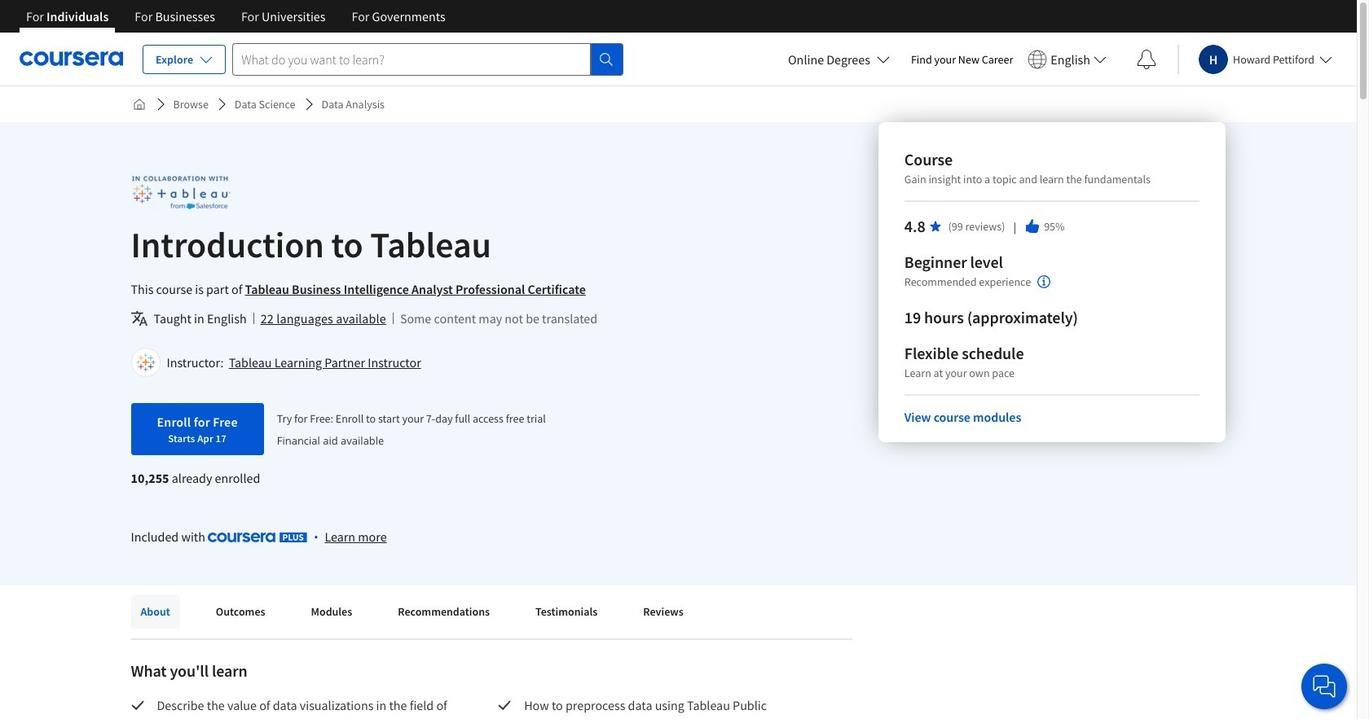 Task type: vqa. For each thing, say whether or not it's contained in the screenshot.
Banner navigation
yes



Task type: locate. For each thing, give the bounding box(es) containing it.
tableau learning partner image
[[131, 174, 230, 211]]

None search field
[[233, 43, 624, 75]]

tableau learning partner instructor image
[[133, 351, 158, 375]]

What do you want to learn? text field
[[233, 43, 591, 75]]

home image
[[132, 98, 146, 111]]



Task type: describe. For each thing, give the bounding box(es) containing it.
coursera plus image
[[208, 533, 307, 543]]

banner navigation
[[13, 0, 459, 45]]

information about difficulty level pre-requisites. image
[[1038, 276, 1051, 289]]

coursera image
[[20, 46, 123, 72]]



